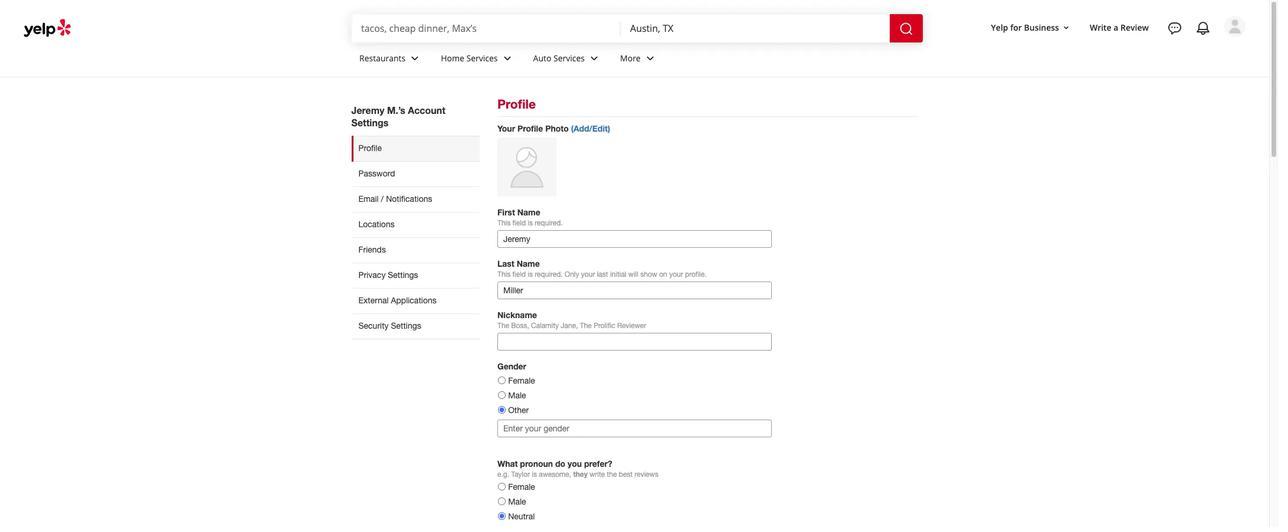 Task type: describe. For each thing, give the bounding box(es) containing it.
required. for last
[[535, 270, 563, 279]]

the
[[607, 471, 617, 479]]

password
[[359, 169, 395, 178]]

settings for privacy
[[388, 270, 418, 280]]

(add/edit)
[[571, 123, 611, 133]]

neutral
[[508, 512, 535, 521]]

required. for first
[[535, 219, 563, 227]]

Male radio
[[498, 392, 506, 399]]

write a review
[[1090, 22, 1150, 33]]

2 vertical spatial profile
[[359, 143, 382, 153]]

first
[[498, 207, 515, 217]]

yelp for business button
[[987, 17, 1076, 38]]

more
[[621, 52, 641, 64]]

jeremy m.'s account settings
[[352, 105, 446, 128]]

a
[[1114, 22, 1119, 33]]

2 your from the left
[[670, 270, 684, 279]]

notifications
[[386, 194, 432, 204]]

home services
[[441, 52, 498, 64]]

review
[[1121, 22, 1150, 33]]

other
[[508, 406, 529, 415]]

Neutral radio
[[498, 513, 506, 520]]

write
[[1090, 22, 1112, 33]]

privacy settings link
[[352, 263, 480, 288]]

last
[[498, 259, 515, 269]]

your
[[498, 123, 515, 133]]

24 chevron down v2 image for restaurants
[[408, 51, 422, 65]]

profile.
[[685, 270, 707, 279]]

more link
[[611, 43, 667, 77]]

privacy settings
[[359, 270, 418, 280]]

email
[[359, 194, 379, 204]]

awesome,
[[539, 471, 572, 479]]

security settings
[[359, 321, 421, 331]]

gender
[[498, 361, 527, 371]]

email / notifications
[[359, 194, 432, 204]]

what
[[498, 459, 518, 469]]

e.g.
[[498, 471, 510, 479]]

settings for security
[[391, 321, 421, 331]]

male for male option
[[508, 497, 526, 507]]

1 the from the left
[[498, 322, 510, 330]]

Male radio
[[498, 498, 506, 505]]

is inside what pronoun do you prefer? e.g. taylor is awesome, they write the best reviews
[[532, 471, 537, 479]]

taylor
[[511, 471, 530, 479]]

24 chevron down v2 image
[[500, 51, 515, 65]]

auto
[[533, 52, 552, 64]]

user actions element
[[982, 15, 1263, 87]]

external applications
[[359, 296, 437, 305]]

Female radio
[[498, 483, 506, 491]]

name for first
[[518, 207, 541, 217]]

Enter your gender text field
[[498, 420, 772, 438]]

male for male radio
[[508, 391, 526, 400]]

24 chevron down v2 image for auto services
[[587, 51, 602, 65]]

password link
[[352, 161, 480, 187]]

they
[[574, 470, 588, 479]]

jeremy
[[352, 105, 385, 116]]

on
[[660, 270, 668, 279]]

reviewer
[[618, 322, 647, 330]]

initial
[[610, 270, 627, 279]]

none field the near
[[631, 22, 881, 35]]

name for last
[[517, 259, 540, 269]]

Other radio
[[498, 406, 506, 414]]

field for last
[[513, 270, 526, 279]]

do
[[556, 459, 566, 469]]

profile link
[[352, 136, 480, 161]]

security
[[359, 321, 389, 331]]

only
[[565, 270, 579, 279]]

external
[[359, 296, 389, 305]]

female for female option
[[508, 482, 535, 492]]

photo
[[546, 123, 569, 133]]

auto services
[[533, 52, 585, 64]]

applications
[[391, 296, 437, 305]]

female for female radio
[[508, 376, 535, 386]]

Near text field
[[631, 22, 881, 35]]



Task type: vqa. For each thing, say whether or not it's contained in the screenshot.
2004–2023
no



Task type: locate. For each thing, give the bounding box(es) containing it.
2 none field from the left
[[631, 22, 881, 35]]

the
[[498, 322, 510, 330], [580, 322, 592, 330]]

first name this field is required.
[[498, 207, 563, 227]]

1 female from the top
[[508, 376, 535, 386]]

24 chevron down v2 image for more
[[643, 51, 658, 65]]

search image
[[900, 22, 914, 36]]

0 vertical spatial this
[[498, 219, 511, 227]]

1 none field from the left
[[361, 22, 612, 35]]

female down taylor
[[508, 482, 535, 492]]

1 24 chevron down v2 image from the left
[[408, 51, 422, 65]]

boss,
[[511, 322, 529, 330]]

this
[[498, 219, 511, 227], [498, 270, 511, 279]]

settings down applications
[[391, 321, 421, 331]]

none field up business categories element
[[631, 22, 881, 35]]

1 vertical spatial field
[[513, 270, 526, 279]]

is inside last name this field is required. only your last initial will show on your profile.
[[528, 270, 533, 279]]

required. inside first name this field is required.
[[535, 219, 563, 227]]

the left boss, on the left bottom
[[498, 322, 510, 330]]

1 your from the left
[[581, 270, 595, 279]]

Female radio
[[498, 377, 506, 384]]

male right male option
[[508, 497, 526, 507]]

this down last
[[498, 270, 511, 279]]

last name this field is required. only your last initial will show on your profile.
[[498, 259, 707, 279]]

restaurants link
[[350, 43, 432, 77]]

write
[[590, 471, 605, 479]]

this inside last name this field is required. only your last initial will show on your profile.
[[498, 270, 511, 279]]

messages image
[[1168, 21, 1183, 35]]

female
[[508, 376, 535, 386], [508, 482, 535, 492]]

name inside last name this field is required. only your last initial will show on your profile.
[[517, 259, 540, 269]]

locations link
[[352, 212, 480, 237]]

field inside first name this field is required.
[[513, 219, 526, 227]]

None field
[[361, 22, 612, 35], [631, 22, 881, 35]]

services
[[467, 52, 498, 64], [554, 52, 585, 64]]

field for first
[[513, 219, 526, 227]]

name inside first name this field is required.
[[518, 207, 541, 217]]

you
[[568, 459, 582, 469]]

yelp
[[992, 22, 1009, 33]]

settings
[[352, 117, 389, 128], [388, 270, 418, 280], [391, 321, 421, 331]]

privacy
[[359, 270, 386, 280]]

1 vertical spatial settings
[[388, 270, 418, 280]]

24 chevron down v2 image right restaurants
[[408, 51, 422, 65]]

0 horizontal spatial services
[[467, 52, 498, 64]]

2 this from the top
[[498, 270, 511, 279]]

services for home services
[[467, 52, 498, 64]]

0 vertical spatial required.
[[535, 219, 563, 227]]

2 field from the top
[[513, 270, 526, 279]]

settings up 'external applications' at the bottom of page
[[388, 270, 418, 280]]

1 horizontal spatial 24 chevron down v2 image
[[587, 51, 602, 65]]

business
[[1025, 22, 1060, 33]]

0 vertical spatial female
[[508, 376, 535, 386]]

2 vertical spatial is
[[532, 471, 537, 479]]

2 required. from the top
[[535, 270, 563, 279]]

1 services from the left
[[467, 52, 498, 64]]

24 chevron down v2 image inside restaurants link
[[408, 51, 422, 65]]

is for last
[[528, 270, 533, 279]]

0 horizontal spatial your
[[581, 270, 595, 279]]

24 chevron down v2 image inside auto services link
[[587, 51, 602, 65]]

2 horizontal spatial 24 chevron down v2 image
[[643, 51, 658, 65]]

the right "jane,"
[[580, 322, 592, 330]]

1 horizontal spatial the
[[580, 322, 592, 330]]

required.
[[535, 219, 563, 227], [535, 270, 563, 279]]

services right auto
[[554, 52, 585, 64]]

services for auto services
[[554, 52, 585, 64]]

1 vertical spatial male
[[508, 497, 526, 507]]

0 vertical spatial is
[[528, 219, 533, 227]]

1 vertical spatial required.
[[535, 270, 563, 279]]

0 vertical spatial field
[[513, 219, 526, 227]]

profile up 'your'
[[498, 97, 536, 112]]

will
[[629, 270, 639, 279]]

best
[[619, 471, 633, 479]]

none field find
[[361, 22, 612, 35]]

reviews
[[635, 471, 659, 479]]

24 chevron down v2 image right more
[[643, 51, 658, 65]]

0 horizontal spatial the
[[498, 322, 510, 330]]

2 male from the top
[[508, 497, 526, 507]]

2 services from the left
[[554, 52, 585, 64]]

locations
[[359, 220, 395, 229]]

field down first
[[513, 219, 526, 227]]

0 vertical spatial settings
[[352, 117, 389, 128]]

friends link
[[352, 237, 480, 263]]

1 vertical spatial this
[[498, 270, 511, 279]]

required. inside last name this field is required. only your last initial will show on your profile.
[[535, 270, 563, 279]]

none field up home services link at top left
[[361, 22, 612, 35]]

auto services link
[[524, 43, 611, 77]]

email / notifications link
[[352, 187, 480, 212]]

jane,
[[561, 322, 578, 330]]

1 field from the top
[[513, 219, 526, 227]]

1 required. from the top
[[535, 219, 563, 227]]

business categories element
[[350, 43, 1246, 77]]

1 vertical spatial profile
[[518, 123, 543, 133]]

Nickname text field
[[498, 333, 772, 351]]

profile right 'your'
[[518, 123, 543, 133]]

notifications image
[[1197, 21, 1211, 35]]

calamity
[[531, 322, 559, 330]]

1 vertical spatial female
[[508, 482, 535, 492]]

2 vertical spatial settings
[[391, 321, 421, 331]]

1 this from the top
[[498, 219, 511, 227]]

1 vertical spatial name
[[517, 259, 540, 269]]

your profile photo (add/edit)
[[498, 123, 611, 133]]

for
[[1011, 22, 1023, 33]]

write a review link
[[1086, 17, 1154, 38]]

nickname
[[498, 310, 537, 320]]

0 vertical spatial profile
[[498, 97, 536, 112]]

show
[[641, 270, 658, 279]]

1 horizontal spatial services
[[554, 52, 585, 64]]

male
[[508, 391, 526, 400], [508, 497, 526, 507]]

is for first
[[528, 219, 533, 227]]

(add/edit) link
[[571, 123, 611, 133]]

nickname the boss, calamity jane, the prolific reviewer
[[498, 310, 647, 330]]

restaurants
[[360, 52, 406, 64]]

settings inside the "jeremy m.'s account settings"
[[352, 117, 389, 128]]

is
[[528, 219, 533, 227], [528, 270, 533, 279], [532, 471, 537, 479]]

1 vertical spatial is
[[528, 270, 533, 279]]

3 24 chevron down v2 image from the left
[[643, 51, 658, 65]]

prefer?
[[585, 459, 613, 469]]

home services link
[[432, 43, 524, 77]]

16 chevron down v2 image
[[1062, 23, 1072, 32]]

0 horizontal spatial 24 chevron down v2 image
[[408, 51, 422, 65]]

field down last
[[513, 270, 526, 279]]

Last Name text field
[[498, 282, 772, 299]]

24 chevron down v2 image
[[408, 51, 422, 65], [587, 51, 602, 65], [643, 51, 658, 65]]

profile
[[498, 97, 536, 112], [518, 123, 543, 133], [359, 143, 382, 153]]

name
[[518, 207, 541, 217], [517, 259, 540, 269]]

2 24 chevron down v2 image from the left
[[587, 51, 602, 65]]

Find text field
[[361, 22, 612, 35]]

0 vertical spatial male
[[508, 391, 526, 400]]

name right first
[[518, 207, 541, 217]]

prolific
[[594, 322, 616, 330]]

/
[[381, 194, 384, 204]]

what pronoun do you prefer? e.g. taylor is awesome, they write the best reviews
[[498, 459, 659, 479]]

services left 24 chevron down v2 image
[[467, 52, 498, 64]]

is inside first name this field is required.
[[528, 219, 533, 227]]

0 horizontal spatial none field
[[361, 22, 612, 35]]

1 male from the top
[[508, 391, 526, 400]]

field
[[513, 219, 526, 227], [513, 270, 526, 279]]

profile up password
[[359, 143, 382, 153]]

this down first
[[498, 219, 511, 227]]

1 horizontal spatial your
[[670, 270, 684, 279]]

account
[[408, 105, 446, 116]]

24 chevron down v2 image right the auto services
[[587, 51, 602, 65]]

name right last
[[517, 259, 540, 269]]

this for first
[[498, 219, 511, 227]]

your left last
[[581, 270, 595, 279]]

home
[[441, 52, 465, 64]]

your
[[581, 270, 595, 279], [670, 270, 684, 279]]

First Name text field
[[498, 230, 772, 248]]

2 the from the left
[[580, 322, 592, 330]]

m.'s
[[387, 105, 405, 116]]

security settings link
[[352, 313, 480, 339]]

1 horizontal spatial none field
[[631, 22, 881, 35]]

2 female from the top
[[508, 482, 535, 492]]

friends
[[359, 245, 386, 254]]

yelp for business
[[992, 22, 1060, 33]]

this for last
[[498, 270, 511, 279]]

external applications link
[[352, 288, 480, 313]]

jeremy m. image
[[1225, 16, 1246, 37]]

pronoun
[[520, 459, 553, 469]]

female down gender
[[508, 376, 535, 386]]

last
[[597, 270, 608, 279]]

your right on
[[670, 270, 684, 279]]

this inside first name this field is required.
[[498, 219, 511, 227]]

settings down jeremy
[[352, 117, 389, 128]]

field inside last name this field is required. only your last initial will show on your profile.
[[513, 270, 526, 279]]

24 chevron down v2 image inside more link
[[643, 51, 658, 65]]

0 vertical spatial name
[[518, 207, 541, 217]]

male up other
[[508, 391, 526, 400]]

None search field
[[352, 14, 926, 43]]



